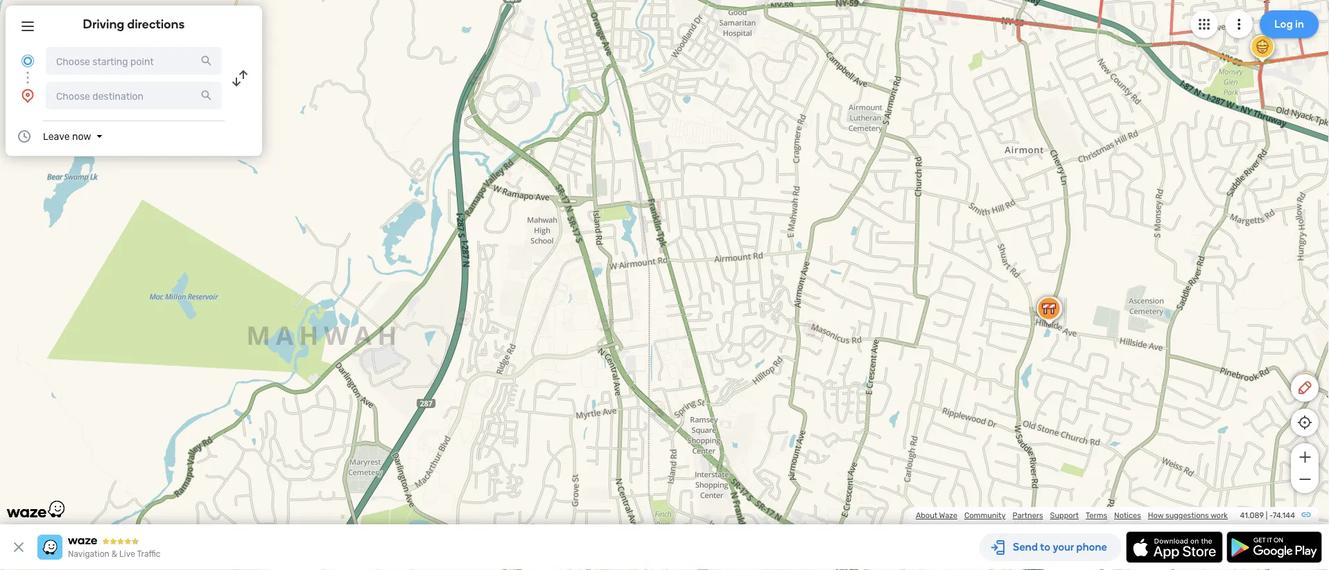 Task type: describe. For each thing, give the bounding box(es) containing it.
-
[[1270, 511, 1273, 521]]

terms
[[1086, 511, 1107, 521]]

about waze link
[[916, 511, 957, 521]]

about waze community partners support terms notices how suggestions work
[[916, 511, 1228, 521]]

location image
[[19, 87, 36, 104]]

clock image
[[16, 128, 33, 145]]

partners
[[1013, 511, 1043, 521]]

community link
[[964, 511, 1006, 521]]

how suggestions work link
[[1148, 511, 1228, 521]]

41.089
[[1240, 511, 1264, 521]]

terms link
[[1086, 511, 1107, 521]]

41.089 | -74.144
[[1240, 511, 1295, 521]]

navigation
[[68, 550, 109, 560]]

traffic
[[137, 550, 160, 560]]

zoom in image
[[1296, 449, 1314, 466]]

pencil image
[[1297, 380, 1313, 397]]

directions
[[127, 17, 185, 32]]

link image
[[1301, 510, 1312, 521]]

driving directions
[[83, 17, 185, 32]]

navigation & live traffic
[[68, 550, 160, 560]]

Choose starting point text field
[[46, 47, 222, 75]]

live
[[119, 550, 135, 560]]

now
[[72, 131, 91, 142]]

leave now
[[43, 131, 91, 142]]



Task type: vqa. For each thing, say whether or not it's contained in the screenshot.
work at the right bottom
yes



Task type: locate. For each thing, give the bounding box(es) containing it.
x image
[[10, 539, 27, 556]]

support link
[[1050, 511, 1079, 521]]

leave
[[43, 131, 70, 142]]

community
[[964, 511, 1006, 521]]

current location image
[[19, 53, 36, 69]]

notices
[[1114, 511, 1141, 521]]

how
[[1148, 511, 1164, 521]]

work
[[1211, 511, 1228, 521]]

waze
[[939, 511, 957, 521]]

Choose destination text field
[[46, 82, 222, 110]]

&
[[111, 550, 117, 560]]

about
[[916, 511, 938, 521]]

notices link
[[1114, 511, 1141, 521]]

support
[[1050, 511, 1079, 521]]

zoom out image
[[1296, 471, 1314, 488]]

driving
[[83, 17, 124, 32]]

|
[[1266, 511, 1268, 521]]

74.144
[[1273, 511, 1295, 521]]

suggestions
[[1166, 511, 1209, 521]]

partners link
[[1013, 511, 1043, 521]]



